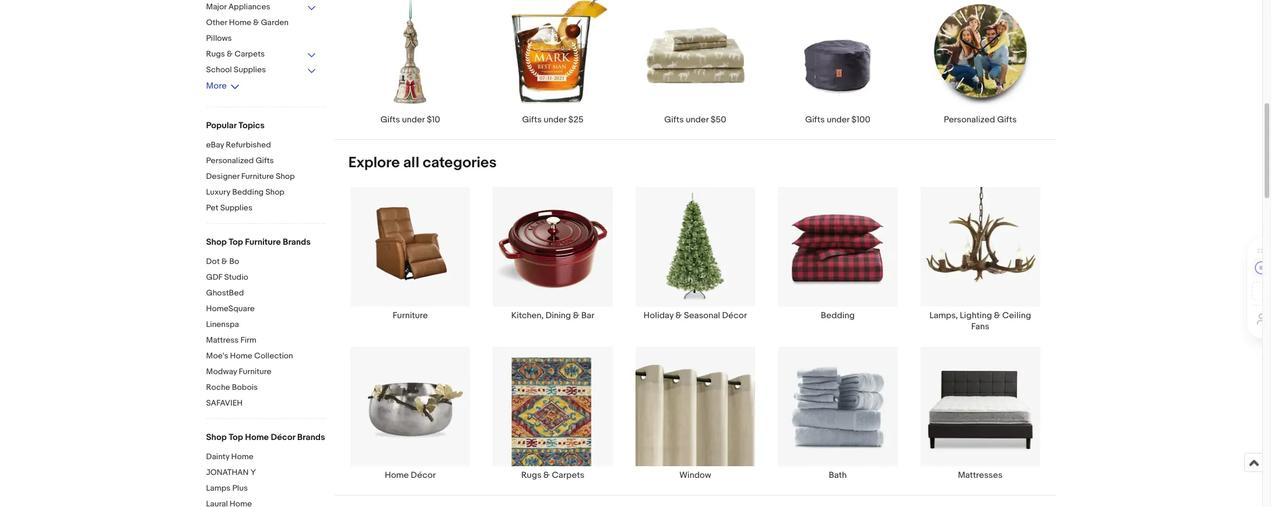 Task type: vqa. For each thing, say whether or not it's contained in the screenshot.
Shipping
no



Task type: describe. For each thing, give the bounding box(es) containing it.
home inside dot & bo gdf studio ghostbed homesquare linenspa mattress firm moe's home collection modway furniture roche bobois safavieh
[[230, 351, 252, 361]]

top for furniture
[[229, 237, 243, 248]]

gdf
[[206, 272, 222, 282]]

shop up dainty
[[206, 432, 227, 443]]

décor for seasonal
[[722, 310, 747, 321]]

collection
[[254, 351, 293, 361]]

1 vertical spatial rugs
[[521, 470, 542, 481]]

linenspa
[[206, 320, 239, 329]]

luxury
[[206, 187, 230, 197]]

& inside "lamps, lighting & ceiling fans"
[[994, 310, 1001, 321]]

1 horizontal spatial personalized
[[944, 114, 995, 125]]

bar
[[581, 310, 594, 321]]

modway
[[206, 367, 237, 377]]

major
[[206, 2, 227, 12]]

holiday & seasonal décor
[[644, 310, 747, 321]]

fans
[[971, 321, 990, 332]]

window link
[[624, 346, 767, 481]]

bobois
[[232, 383, 258, 392]]

& inside dot & bo gdf studio ghostbed homesquare linenspa mattress firm moe's home collection modway furniture roche bobois safavieh
[[222, 257, 227, 267]]

bo
[[229, 257, 239, 267]]

rugs & carpets link
[[482, 346, 624, 481]]

shop top home décor brands
[[206, 432, 325, 443]]

shop down designer furniture shop link
[[265, 187, 285, 197]]

holiday & seasonal décor link
[[624, 186, 767, 332]]

under for $100
[[827, 114, 850, 125]]

pillows link
[[206, 33, 317, 44]]

gifts under $100 link
[[767, 0, 909, 125]]

mattress
[[206, 335, 239, 345]]

studio
[[224, 272, 248, 282]]

shop up dot
[[206, 237, 227, 248]]

roche bobois link
[[206, 383, 326, 394]]

more button
[[206, 80, 240, 92]]

gifts under $25 link
[[482, 0, 624, 125]]

personalized gifts
[[944, 114, 1017, 125]]

explore all categories
[[348, 154, 497, 172]]

lamps, lighting & ceiling fans link
[[909, 186, 1052, 332]]

gdf studio link
[[206, 272, 326, 283]]

home décor
[[385, 470, 436, 481]]

ghostbed link
[[206, 288, 326, 299]]

safavieh
[[206, 398, 243, 408]]

gifts under $10 link
[[339, 0, 482, 125]]

0 horizontal spatial personalized gifts link
[[206, 156, 326, 167]]

dainty
[[206, 452, 229, 462]]

shop top furniture brands
[[206, 237, 311, 248]]

gifts under $50
[[664, 114, 726, 125]]

luxury bedding shop link
[[206, 187, 326, 198]]

dining
[[546, 310, 571, 321]]

gifts for gifts under $100
[[805, 114, 825, 125]]

moe's
[[206, 351, 228, 361]]

roche
[[206, 383, 230, 392]]

dot
[[206, 257, 220, 267]]

topics
[[239, 120, 265, 131]]

lighting
[[960, 310, 992, 321]]

major appliances button
[[206, 2, 317, 13]]

rugs inside major appliances other home & garden pillows rugs & carpets school supplies more
[[206, 49, 225, 59]]

kitchen, dining & bar
[[511, 310, 594, 321]]

more
[[206, 80, 227, 92]]

dainty home link
[[206, 452, 326, 463]]

home inside dainty home jonathan y lamps plus
[[231, 452, 254, 462]]

linenspa link
[[206, 320, 326, 331]]

pet supplies link
[[206, 203, 326, 214]]

carpets inside major appliances other home & garden pillows rugs & carpets school supplies more
[[235, 49, 265, 59]]

refurbished
[[226, 140, 271, 150]]

ghostbed
[[206, 288, 244, 298]]

window
[[680, 470, 711, 481]]

all
[[403, 154, 419, 172]]

explore
[[348, 154, 400, 172]]

gifts for gifts under $25
[[522, 114, 542, 125]]

supplies for major appliances other home & garden pillows rugs & carpets school supplies more
[[234, 65, 266, 75]]

garden
[[261, 17, 289, 27]]

pillows
[[206, 33, 232, 43]]

popular topics
[[206, 120, 265, 131]]

1 horizontal spatial personalized gifts link
[[909, 0, 1052, 125]]

other home & garden link
[[206, 17, 317, 29]]

mattress firm link
[[206, 335, 326, 346]]

homesquare link
[[206, 304, 326, 315]]

dot & bo gdf studio ghostbed homesquare linenspa mattress firm moe's home collection modway furniture roche bobois safavieh
[[206, 257, 293, 408]]

gifts under $100
[[805, 114, 871, 125]]

décor for home
[[271, 432, 295, 443]]

$10
[[427, 114, 440, 125]]

home inside major appliances other home & garden pillows rugs & carpets school supplies more
[[229, 17, 251, 27]]

homesquare
[[206, 304, 255, 314]]



Task type: locate. For each thing, give the bounding box(es) containing it.
home
[[229, 17, 251, 27], [230, 351, 252, 361], [245, 432, 269, 443], [231, 452, 254, 462], [385, 470, 409, 481]]

supplies inside ebay refurbished personalized gifts designer furniture shop luxury bedding shop pet supplies
[[220, 203, 252, 213]]

0 vertical spatial carpets
[[235, 49, 265, 59]]

school
[[206, 65, 232, 75]]

bedding
[[232, 187, 264, 197], [821, 310, 855, 321]]

ebay refurbished link
[[206, 140, 326, 151]]

ceiling
[[1002, 310, 1031, 321]]

lamps, lighting & ceiling fans
[[930, 310, 1031, 332]]

rugs
[[206, 49, 225, 59], [521, 470, 542, 481]]

1 horizontal spatial bedding
[[821, 310, 855, 321]]

gifts inside 'link'
[[522, 114, 542, 125]]

1 vertical spatial supplies
[[220, 203, 252, 213]]

kitchen,
[[511, 310, 544, 321]]

$25
[[569, 114, 584, 125]]

1 under from the left
[[402, 114, 425, 125]]

lamps
[[206, 483, 231, 493]]

furniture inside dot & bo gdf studio ghostbed homesquare linenspa mattress firm moe's home collection modway furniture roche bobois safavieh
[[239, 367, 271, 377]]

appliances
[[228, 2, 270, 12]]

categories
[[423, 154, 497, 172]]

supplies down luxury
[[220, 203, 252, 213]]

gifts for gifts under $10
[[381, 114, 400, 125]]

2 vertical spatial décor
[[411, 470, 436, 481]]

1 vertical spatial décor
[[271, 432, 295, 443]]

major appliances other home & garden pillows rugs & carpets school supplies more
[[206, 2, 289, 92]]

top up bo
[[229, 237, 243, 248]]

0 vertical spatial personalized
[[944, 114, 995, 125]]

bedding inside ebay refurbished personalized gifts designer furniture shop luxury bedding shop pet supplies
[[232, 187, 264, 197]]

pet
[[206, 203, 218, 213]]

1 vertical spatial carpets
[[552, 470, 584, 481]]

1 vertical spatial brands
[[297, 432, 325, 443]]

personalized inside ebay refurbished personalized gifts designer furniture shop luxury bedding shop pet supplies
[[206, 156, 254, 166]]

1 vertical spatial top
[[229, 432, 243, 443]]

2 horizontal spatial décor
[[722, 310, 747, 321]]

moe's home collection link
[[206, 351, 326, 362]]

rugs & carpets
[[521, 470, 584, 481]]

0 vertical spatial rugs
[[206, 49, 225, 59]]

shop
[[276, 171, 295, 181], [265, 187, 285, 197], [206, 237, 227, 248], [206, 432, 227, 443]]

0 horizontal spatial carpets
[[235, 49, 265, 59]]

shop up luxury bedding shop link
[[276, 171, 295, 181]]

under left $100 on the top right of page
[[827, 114, 850, 125]]

décor
[[722, 310, 747, 321], [271, 432, 295, 443], [411, 470, 436, 481]]

1 horizontal spatial décor
[[411, 470, 436, 481]]

$100
[[852, 114, 871, 125]]

designer furniture shop link
[[206, 171, 326, 183]]

0 horizontal spatial bedding
[[232, 187, 264, 197]]

1 top from the top
[[229, 237, 243, 248]]

0 vertical spatial bedding
[[232, 187, 264, 197]]

seasonal
[[684, 310, 720, 321]]

lamps plus link
[[206, 483, 326, 495]]

jonathan y link
[[206, 468, 326, 479]]

lamps,
[[930, 310, 958, 321]]

supplies
[[234, 65, 266, 75], [220, 203, 252, 213]]

personalized
[[944, 114, 995, 125], [206, 156, 254, 166]]

supplies for ebay refurbished personalized gifts designer furniture shop luxury bedding shop pet supplies
[[220, 203, 252, 213]]

gifts under $50 link
[[624, 0, 767, 125]]

2 under from the left
[[544, 114, 567, 125]]

jonathan
[[206, 468, 249, 478]]

top for home
[[229, 432, 243, 443]]

&
[[253, 17, 259, 27], [227, 49, 233, 59], [222, 257, 227, 267], [573, 310, 579, 321], [676, 310, 682, 321], [994, 310, 1001, 321], [544, 470, 550, 481]]

gifts under $25
[[522, 114, 584, 125]]

under for $10
[[402, 114, 425, 125]]

brands up dainty home link
[[297, 432, 325, 443]]

0 vertical spatial supplies
[[234, 65, 266, 75]]

top up dainty
[[229, 432, 243, 443]]

firm
[[241, 335, 257, 345]]

personalized gifts link
[[909, 0, 1052, 125], [206, 156, 326, 167]]

gifts
[[381, 114, 400, 125], [522, 114, 542, 125], [664, 114, 684, 125], [805, 114, 825, 125], [997, 114, 1017, 125], [256, 156, 274, 166]]

bedding link
[[767, 186, 909, 332]]

under inside 'link'
[[544, 114, 567, 125]]

holiday
[[644, 310, 674, 321]]

modway furniture link
[[206, 367, 326, 378]]

ebay
[[206, 140, 224, 150]]

3 under from the left
[[686, 114, 709, 125]]

brands up dot & bo link
[[283, 237, 311, 248]]

furniture link
[[339, 186, 482, 332]]

1 horizontal spatial rugs
[[521, 470, 542, 481]]

popular
[[206, 120, 237, 131]]

ebay refurbished personalized gifts designer furniture shop luxury bedding shop pet supplies
[[206, 140, 295, 213]]

under for $50
[[686, 114, 709, 125]]

kitchen, dining & bar link
[[482, 186, 624, 332]]

bath link
[[767, 346, 909, 481]]

supplies down the rugs & carpets dropdown button
[[234, 65, 266, 75]]

safavieh link
[[206, 398, 326, 409]]

dot & bo link
[[206, 257, 326, 268]]

gifts for gifts under $50
[[664, 114, 684, 125]]

0 vertical spatial décor
[[722, 310, 747, 321]]

under for $25
[[544, 114, 567, 125]]

mattresses
[[958, 470, 1003, 481]]

mattresses link
[[909, 346, 1052, 481]]

0 horizontal spatial rugs
[[206, 49, 225, 59]]

supplies inside major appliances other home & garden pillows rugs & carpets school supplies more
[[234, 65, 266, 75]]

top
[[229, 237, 243, 248], [229, 432, 243, 443]]

carpets
[[235, 49, 265, 59], [552, 470, 584, 481]]

under left $25
[[544, 114, 567, 125]]

under left $50
[[686, 114, 709, 125]]

plus
[[232, 483, 248, 493]]

0 vertical spatial top
[[229, 237, 243, 248]]

furniture inside ebay refurbished personalized gifts designer furniture shop luxury bedding shop pet supplies
[[241, 171, 274, 181]]

2 top from the top
[[229, 432, 243, 443]]

0 horizontal spatial personalized
[[206, 156, 254, 166]]

gifts inside ebay refurbished personalized gifts designer furniture shop luxury bedding shop pet supplies
[[256, 156, 274, 166]]

1 vertical spatial bedding
[[821, 310, 855, 321]]

0 vertical spatial personalized gifts link
[[909, 0, 1052, 125]]

0 vertical spatial brands
[[283, 237, 311, 248]]

designer
[[206, 171, 240, 181]]

under left "$10"
[[402, 114, 425, 125]]

4 under from the left
[[827, 114, 850, 125]]

1 horizontal spatial carpets
[[552, 470, 584, 481]]

home décor link
[[339, 346, 482, 481]]

furniture
[[241, 171, 274, 181], [245, 237, 281, 248], [393, 310, 428, 321], [239, 367, 271, 377]]

1 vertical spatial personalized gifts link
[[206, 156, 326, 167]]

brands
[[283, 237, 311, 248], [297, 432, 325, 443]]

under
[[402, 114, 425, 125], [544, 114, 567, 125], [686, 114, 709, 125], [827, 114, 850, 125]]

other
[[206, 17, 227, 27]]

$50
[[711, 114, 726, 125]]

rugs & carpets button
[[206, 49, 317, 60]]

0 horizontal spatial décor
[[271, 432, 295, 443]]

y
[[250, 468, 256, 478]]

1 vertical spatial personalized
[[206, 156, 254, 166]]

bath
[[829, 470, 847, 481]]

school supplies button
[[206, 65, 317, 76]]



